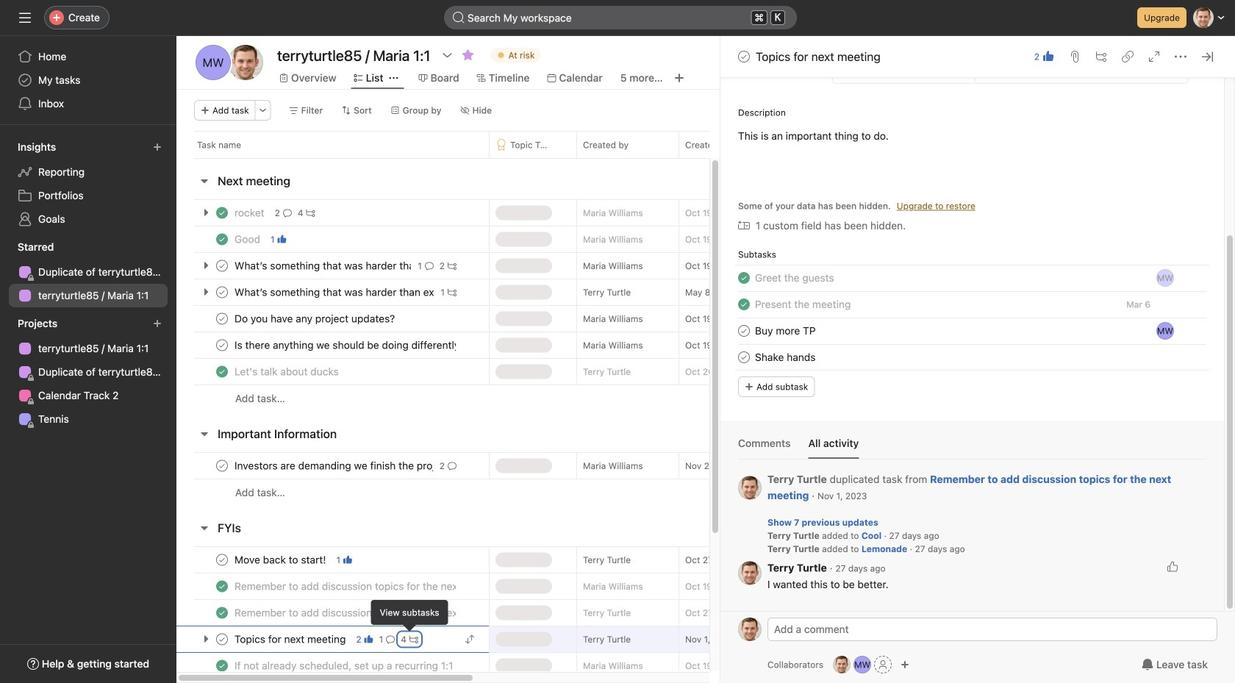 Task type: describe. For each thing, give the bounding box(es) containing it.
tab list inside main content
[[738, 435, 1207, 460]]

2 likes. you liked this task image
[[365, 635, 373, 644]]

3 list item from the top
[[721, 318, 1225, 344]]

task name text field for completed image inside remember to add discussion topics for the next meeting cell
[[232, 579, 457, 594]]

task name text field for the if not already scheduled, set up a recurring 1:1 meeting in your calendar cell
[[232, 659, 457, 673]]

mark complete checkbox inside investors are demanding we finish the project soon!! 'cell'
[[213, 457, 231, 475]]

do you have any project updates? cell
[[177, 305, 489, 332]]

task name text field for completed icon inside remember to add discussion topics for the next meeting cell
[[232, 606, 457, 620]]

task name text field for second list item from the bottom of the topics for next meeting 'dialog'
[[755, 323, 816, 339]]

hide sidebar image
[[19, 12, 31, 24]]

2 comments image
[[283, 208, 292, 217]]

completed image for let's talk about ducks cell at the left bottom of the page
[[213, 363, 231, 381]]

starred element
[[0, 234, 177, 310]]

2 list item from the top
[[721, 291, 1225, 318]]

global element
[[0, 36, 177, 124]]

close details image
[[1202, 51, 1213, 63]]

1 like. you liked this task image
[[344, 556, 352, 564]]

task name text field for good cell
[[232, 232, 265, 247]]

mark complete checkbox inside do you have any project updates? cell
[[213, 310, 231, 328]]

task name text field for mark complete icon in investors are demanding we finish the project soon!! 'cell'
[[232, 459, 434, 473]]

tab actions image
[[389, 74, 398, 82]]

task name text field inside "rocket" "cell"
[[232, 206, 269, 220]]

rocket cell
[[177, 199, 489, 227]]

2 task name text field from the top
[[232, 285, 435, 300]]

expand subtask list for the task rocket image
[[200, 207, 212, 218]]

0 vertical spatial completed image
[[735, 269, 753, 287]]

task name text field for completed image inside let's talk about ducks cell
[[232, 364, 343, 379]]

let's talk about ducks cell
[[177, 358, 489, 385]]

mark complete checkbox inside move back to start! cell
[[213, 551, 231, 569]]

isinverse image
[[453, 12, 465, 24]]

topics for next meeting cell
[[177, 626, 489, 653]]

2 task name text field from the top
[[232, 259, 412, 273]]

mw image for first list item from the top of the topics for next meeting 'dialog'
[[1158, 269, 1174, 287]]

more actions for this task image
[[1175, 51, 1187, 63]]

collapse task list for this group image for completed checkbox within the "rocket" "cell"
[[199, 175, 210, 187]]

new project or portfolio image
[[153, 319, 162, 328]]

add tab image
[[674, 72, 685, 84]]

mark complete image inside investors are demanding we finish the project soon!! 'cell'
[[213, 457, 231, 475]]

0 vertical spatial mw image
[[203, 45, 224, 80]]

task name text field for 1st list item from the bottom
[[755, 349, 816, 366]]

topics for next meeting dialog
[[721, 0, 1236, 683]]

attachments: add a file to this task, topics for next meeting image
[[1069, 51, 1081, 63]]

Search tasks, projects, and more text field
[[444, 6, 797, 29]]

move back to start! cell
[[177, 546, 489, 574]]

mw image
[[855, 656, 871, 674]]

expand subtask list for the task topics for next meeting image
[[200, 633, 212, 645]]

1 subtask image
[[448, 288, 457, 297]]

completed image inside "rocket" "cell"
[[213, 204, 231, 222]]

full screen image
[[1149, 51, 1161, 63]]

copy task link image
[[1122, 51, 1134, 63]]

completed image for good cell
[[213, 231, 231, 248]]

mark complete image inside is there anything we should be doing differently? cell
[[213, 336, 231, 354]]

2 remember to add discussion topics for the next meeting cell from the top
[[177, 599, 489, 627]]

2 what's something that was harder than expected? cell from the top
[[177, 279, 489, 306]]

1 what's something that was harder than expected? cell from the top
[[177, 252, 489, 279]]



Task type: vqa. For each thing, say whether or not it's contained in the screenshot.
DH icon
no



Task type: locate. For each thing, give the bounding box(es) containing it.
remember to add discussion topics for the next meeting cell down 1 like. you liked this task icon
[[177, 573, 489, 600]]

completed image inside remember to add discussion topics for the next meeting cell
[[213, 578, 231, 595]]

task name text field left 1 like. you liked this task icon
[[232, 553, 331, 567]]

1 horizontal spatial 1 comment image
[[425, 261, 434, 270]]

3 completed checkbox from the top
[[213, 657, 231, 675]]

what's something that was harder than expected? cell up do you have any project updates? cell
[[177, 252, 489, 279]]

0 vertical spatial task name text field
[[755, 296, 851, 313]]

5 task name text field from the top
[[232, 659, 457, 673]]

new insights image
[[153, 143, 162, 152]]

Task Name text field
[[755, 270, 835, 286], [755, 323, 816, 339]]

3 collapse task list for this group image from the top
[[199, 522, 210, 534]]

completed checkbox for good cell
[[213, 231, 231, 248]]

4 task name text field from the top
[[232, 632, 350, 647]]

1 horizontal spatial 4 subtasks image
[[410, 635, 418, 644]]

tab list
[[738, 435, 1207, 460]]

completed image
[[735, 269, 753, 287], [213, 604, 231, 622], [213, 657, 231, 675]]

main content
[[721, 0, 1225, 611]]

what's something that was harder than expected? cell down good cell
[[177, 279, 489, 306]]

remove from starred image
[[462, 49, 474, 61]]

task name text field down topics for next meeting cell
[[232, 659, 457, 673]]

3 task name text field from the top
[[232, 311, 400, 326]]

completed checkbox for second remember to add discussion topics for the next meeting cell from the bottom
[[213, 578, 231, 595]]

remember to add discussion topics for the next meeting cell
[[177, 573, 489, 600], [177, 599, 489, 627]]

completed image for second remember to add discussion topics for the next meeting cell from the bottom
[[213, 578, 231, 595]]

1 comment image
[[425, 261, 434, 270], [386, 635, 395, 644]]

1 vertical spatial completed checkbox
[[213, 604, 231, 622]]

1 completed checkbox from the top
[[213, 204, 231, 222]]

mark complete image
[[735, 48, 753, 65], [213, 257, 231, 275], [213, 310, 231, 328], [735, 322, 753, 340], [213, 336, 231, 354], [735, 349, 753, 366], [213, 457, 231, 475], [213, 551, 231, 569], [213, 631, 231, 648]]

mark complete checkbox inside is there anything we should be doing differently? cell
[[213, 336, 231, 354]]

Completed checkbox
[[213, 204, 231, 222], [213, 604, 231, 622], [213, 657, 231, 675]]

completed checkbox inside remember to add discussion topics for the next meeting cell
[[213, 604, 231, 622]]

task name text field inside topics for next meeting cell
[[232, 632, 350, 647]]

1 vertical spatial collapse task list for this group image
[[199, 428, 210, 440]]

0 vertical spatial collapse task list for this group image
[[199, 175, 210, 187]]

task name text field for move back to start! cell
[[232, 553, 331, 567]]

task name text field up the if not already scheduled, set up a recurring 1:1 meeting in your calendar cell
[[232, 632, 350, 647]]

mw image for second list item from the bottom of the topics for next meeting 'dialog'
[[1158, 322, 1174, 340]]

1 remember to add discussion topics for the next meeting cell from the top
[[177, 573, 489, 600]]

task name text field inside let's talk about ducks cell
[[232, 364, 343, 379]]

completed checkbox for first remember to add discussion topics for the next meeting cell from the bottom of the header fyis tree grid
[[213, 604, 231, 622]]

1 vertical spatial task name text field
[[755, 349, 816, 366]]

completed checkbox inside "rocket" "cell"
[[213, 204, 231, 222]]

1 vertical spatial expand subtask list for the task what's something that was harder than expected? image
[[200, 286, 212, 298]]

2 vertical spatial completed image
[[213, 657, 231, 675]]

tooltip
[[371, 600, 448, 630]]

2 subtasks image
[[448, 261, 457, 270]]

expand subtask list for the task what's something that was harder than expected? image left mark complete image
[[200, 286, 212, 298]]

mark complete checkbox inside list item
[[735, 322, 753, 340]]

mark complete checkbox inside topics for next meeting cell
[[213, 631, 231, 648]]

task name text field inside do you have any project updates? cell
[[232, 311, 400, 326]]

1 task name text field from the top
[[232, 206, 269, 220]]

task name text field inside good cell
[[232, 232, 265, 247]]

completed image
[[213, 204, 231, 222], [213, 231, 231, 248], [735, 296, 753, 313], [213, 363, 231, 381], [213, 578, 231, 595]]

1 vertical spatial completed image
[[213, 604, 231, 622]]

2 task name text field from the top
[[755, 323, 816, 339]]

completed image inside the if not already scheduled, set up a recurring 1:1 meeting in your calendar cell
[[213, 657, 231, 675]]

what's something that was harder than expected? cell
[[177, 252, 489, 279], [177, 279, 489, 306]]

None field
[[444, 6, 797, 29]]

2 likes. you liked this task image
[[1043, 51, 1055, 63]]

collapse task list for this group image for task name text field in the investors are demanding we finish the project soon!! 'cell'
[[199, 428, 210, 440]]

main content inside topics for next meeting 'dialog'
[[721, 0, 1225, 611]]

1 vertical spatial 1 comment image
[[386, 635, 395, 644]]

add or remove collaborators image
[[901, 660, 910, 669]]

header next meeting tree grid
[[177, 199, 1127, 412]]

0 vertical spatial expand subtask list for the task what's something that was harder than expected? image
[[200, 260, 212, 271]]

completed checkbox for let's talk about ducks cell at the left bottom of the page
[[213, 363, 231, 381]]

if not already scheduled, set up a recurring 1:1 meeting in your calendar cell
[[177, 652, 489, 680]]

insights element
[[0, 134, 177, 234]]

Task name text field
[[232, 206, 269, 220], [232, 285, 435, 300], [232, 311, 400, 326], [232, 338, 457, 353], [232, 364, 343, 379], [232, 459, 434, 473], [232, 579, 457, 594], [232, 606, 457, 620]]

1 like. you liked this task image
[[278, 235, 287, 244]]

1 task name text field from the top
[[232, 232, 265, 247]]

Mark complete checkbox
[[735, 48, 753, 65], [213, 257, 231, 275], [213, 284, 231, 301], [213, 310, 231, 328], [735, 322, 753, 340], [213, 457, 231, 475], [213, 551, 231, 569]]

list item
[[721, 265, 1225, 291], [721, 291, 1225, 318], [721, 318, 1225, 344], [721, 344, 1225, 371]]

6 task name text field from the top
[[232, 459, 434, 473]]

task name text field inside is there anything we should be doing differently? cell
[[232, 338, 457, 353]]

1 list item from the top
[[721, 265, 1225, 291]]

completed image for the if not already scheduled, set up a recurring 1:1 meeting in your calendar cell
[[213, 657, 231, 675]]

1 expand subtask list for the task what's something that was harder than expected? image from the top
[[200, 260, 212, 271]]

completed checkbox inside let's talk about ducks cell
[[213, 363, 231, 381]]

row
[[177, 131, 1040, 158], [194, 157, 1110, 159], [177, 199, 1127, 227], [177, 226, 1127, 253], [177, 252, 1127, 279], [177, 279, 1127, 306], [177, 305, 1127, 332], [177, 332, 1127, 359], [177, 358, 1127, 385], [177, 385, 1127, 412], [177, 452, 1127, 480], [177, 479, 1127, 506], [177, 546, 1127, 574], [177, 573, 1127, 600], [177, 599, 1127, 627], [177, 626, 1127, 653], [177, 652, 1127, 680]]

2 vertical spatial mw image
[[1158, 322, 1174, 340]]

7 task name text field from the top
[[232, 579, 457, 594]]

1 comment image left 2 subtasks 'image'
[[425, 261, 434, 270]]

completed checkbox inside remember to add discussion topics for the next meeting cell
[[213, 578, 231, 595]]

0 likes. click to like this task comment image
[[1167, 562, 1179, 573]]

1 collapse task list for this group image from the top
[[199, 175, 210, 187]]

Task Name text field
[[755, 296, 851, 313], [755, 349, 816, 366]]

1 comment image right 2 likes. you liked this task icon
[[386, 635, 395, 644]]

4 task name text field from the top
[[232, 338, 457, 353]]

mark complete image
[[213, 284, 231, 301]]

completed image inside let's talk about ducks cell
[[213, 363, 231, 381]]

Task name text field
[[232, 232, 265, 247], [232, 259, 412, 273], [232, 553, 331, 567], [232, 632, 350, 647], [232, 659, 457, 673]]

Completed checkbox
[[213, 231, 231, 248], [735, 269, 753, 287], [735, 296, 753, 313], [213, 363, 231, 381], [213, 578, 231, 595]]

1 vertical spatial 4 subtasks image
[[410, 635, 418, 644]]

1 vertical spatial task name text field
[[755, 323, 816, 339]]

task name text field for 3rd list item from the bottom
[[755, 296, 851, 313]]

task name text field for first list item from the top of the topics for next meeting 'dialog'
[[755, 270, 835, 286]]

4 list item from the top
[[721, 344, 1225, 371]]

2 completed checkbox from the top
[[213, 604, 231, 622]]

completed checkbox inside the if not already scheduled, set up a recurring 1:1 meeting in your calendar cell
[[213, 657, 231, 675]]

2 task name text field from the top
[[755, 349, 816, 366]]

remember to add discussion topics for the next meeting cell up 2 likes. you liked this task icon
[[177, 599, 489, 627]]

task name text field down good cell
[[232, 259, 412, 273]]

projects element
[[0, 310, 177, 434]]

1 task name text field from the top
[[755, 296, 851, 313]]

expand subtask list for the task what's something that was harder than expected? image
[[200, 260, 212, 271], [200, 286, 212, 298]]

completed checkbox for the if not already scheduled, set up a recurring 1:1 meeting in your calendar cell
[[213, 657, 231, 675]]

3 task name text field from the top
[[232, 553, 331, 567]]

tt image
[[238, 45, 253, 80], [745, 476, 756, 500], [745, 562, 756, 585], [745, 618, 756, 641], [837, 656, 848, 674]]

header important information tree grid
[[177, 452, 1127, 506]]

0 vertical spatial completed checkbox
[[213, 204, 231, 222]]

1 comment image for 2 subtasks 'image'
[[425, 261, 434, 270]]

8 task name text field from the top
[[232, 606, 457, 620]]

5 task name text field from the top
[[232, 364, 343, 379]]

header fyis tree grid
[[177, 546, 1127, 683]]

2 comments image
[[448, 461, 457, 470]]

task name text field inside investors are demanding we finish the project soon!! 'cell'
[[232, 459, 434, 473]]

completed image for first remember to add discussion topics for the next meeting cell from the bottom of the header fyis tree grid
[[213, 604, 231, 622]]

0 vertical spatial 4 subtasks image
[[306, 208, 315, 217]]

good cell
[[177, 226, 489, 253]]

0 horizontal spatial 4 subtasks image
[[306, 208, 315, 217]]

mark complete image inside do you have any project updates? cell
[[213, 310, 231, 328]]

4 subtasks image
[[306, 208, 315, 217], [410, 635, 418, 644]]

0 horizontal spatial 1 comment image
[[386, 635, 395, 644]]

completed image inside remember to add discussion topics for the next meeting cell
[[213, 604, 231, 622]]

0 vertical spatial task name text field
[[755, 270, 835, 286]]

2 vertical spatial completed checkbox
[[213, 657, 231, 675]]

0 vertical spatial 1 comment image
[[425, 261, 434, 270]]

is there anything we should be doing differently? cell
[[177, 332, 489, 359]]

collapse task list for this group image
[[199, 175, 210, 187], [199, 428, 210, 440], [199, 522, 210, 534]]

Mark complete checkbox
[[213, 336, 231, 354], [735, 349, 753, 366], [213, 631, 231, 648]]

more actions image
[[259, 106, 267, 115]]

task name text field for mark complete icon in is there anything we should be doing differently? cell
[[232, 338, 457, 353]]

task name text field inside the if not already scheduled, set up a recurring 1:1 meeting in your calendar cell
[[232, 659, 457, 673]]

investors are demanding we finish the project soon!! cell
[[177, 452, 489, 480]]

2 collapse task list for this group image from the top
[[199, 428, 210, 440]]

4 subtasks image right 2 likes. you liked this task icon
[[410, 635, 418, 644]]

mw image
[[203, 45, 224, 80], [1158, 269, 1174, 287], [1158, 322, 1174, 340]]

move tasks between sections image
[[466, 635, 474, 644]]

1 comment image for the right 4 subtasks icon
[[386, 635, 395, 644]]

task name text field left 1 like. you liked this task image
[[232, 232, 265, 247]]

2 vertical spatial collapse task list for this group image
[[199, 522, 210, 534]]

1 task name text field from the top
[[755, 270, 835, 286]]

1 vertical spatial mw image
[[1158, 269, 1174, 287]]

2 expand subtask list for the task what's something that was harder than expected? image from the top
[[200, 286, 212, 298]]

show options image
[[442, 49, 453, 61]]

expand subtask list for the task what's something that was harder than expected? image down expand subtask list for the task rocket image
[[200, 260, 212, 271]]

collapse task list for this group image for task name text box within move back to start! cell
[[199, 522, 210, 534]]

add subtask image
[[1096, 51, 1108, 63]]

completed checkbox inside good cell
[[213, 231, 231, 248]]

4 subtasks image right 2 comments icon at the top left
[[306, 208, 315, 217]]

None text field
[[274, 42, 434, 68]]

task name text field inside move back to start! cell
[[232, 553, 331, 567]]

task name text field for mark complete icon inside the do you have any project updates? cell
[[232, 311, 400, 326]]



